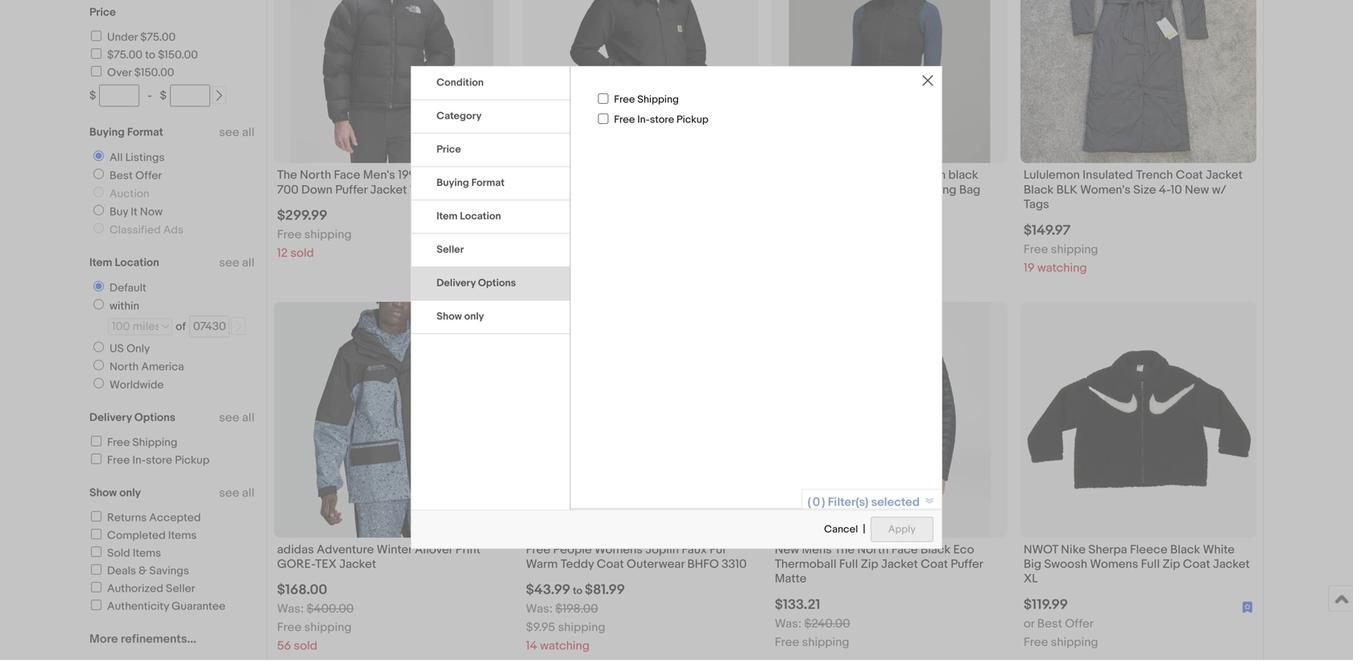 Task type: vqa. For each thing, say whether or not it's contained in the screenshot.


Task type: describe. For each thing, give the bounding box(es) containing it.
authorized
[[107, 582, 163, 596]]

the north face men's 1996 retro nuptse 700 down puffer jacket white black nwt link
[[277, 168, 507, 201]]

free inside $168.00 was: $400.00 free shipping 56 sold
[[277, 621, 302, 635]]

show inside dialog
[[437, 310, 462, 323]]

carhartt men's duck detroit winter jacket nwt 2020 link
[[526, 168, 755, 201]]

see for default
[[219, 256, 239, 270]]

-
[[148, 89, 152, 103]]

adidas
[[277, 543, 314, 557]]

white inside nwot nike sherpa fleece black white big swoosh womens full zip coat jacket xl
[[1203, 543, 1235, 557]]

face inside the north face men's 1996 retro nuptse 700 down puffer jacket white black nwt
[[334, 168, 360, 183]]

refinements...
[[121, 632, 196, 647]]

0 vertical spatial $150.00
[[158, 48, 198, 62]]

ads
[[163, 223, 184, 237]]

shipping inside $43.99 to $81.99 was: $198.00 $9.95 shipping 14 watching
[[558, 621, 605, 635]]

free in-store pickup for free in-store pickup checkbox
[[614, 113, 708, 126]]

zip inside nwot nike sherpa fleece black white big swoosh womens full zip coat jacket xl
[[1162, 557, 1180, 572]]

vest
[[910, 168, 933, 183]]

classified
[[110, 223, 161, 237]]

shipping inside $149.97 free shipping 19 watching
[[1051, 242, 1098, 257]]

authenticity guarantee
[[107, 600, 225, 614]]

coat inside lululemon insulated trench coat jacket black blk women's size 4-10 new w/ tags
[[1176, 168, 1203, 183]]

duck
[[610, 168, 638, 183]]

tags
[[1024, 197, 1049, 212]]

offer inside 'link'
[[135, 169, 162, 183]]

over
[[107, 66, 132, 80]]

more refinements... button
[[89, 632, 196, 647]]

detroit
[[641, 168, 679, 183]]

All Listings radio
[[93, 151, 104, 161]]

sold items link
[[89, 547, 161, 561]]

0 horizontal spatial buying format
[[89, 126, 163, 139]]

winter inside adidas adventure winter allover print gore-tex jacket
[[377, 543, 412, 557]]

1 vertical spatial item
[[89, 256, 112, 270]]

Default radio
[[93, 281, 104, 292]]

see for free shipping
[[219, 411, 239, 425]]

see all for free shipping
[[219, 411, 254, 425]]

Over $150.00 checkbox
[[91, 66, 101, 77]]

condition
[[437, 77, 484, 89]]

the north face men's 1996 retro nuptse 700 down puffer jacket white black nwt image
[[290, 0, 493, 163]]

sold
[[107, 547, 130, 561]]

1 horizontal spatial lululemon
[[845, 183, 901, 197]]

to for $81.99
[[573, 585, 582, 598]]

see all button for returns accepted
[[219, 486, 254, 501]]

19
[[1024, 261, 1035, 275]]

Returns Accepted checkbox
[[91, 511, 101, 522]]

nwt inside carhartt men's duck detroit winter jacket nwt 2020
[[565, 183, 592, 197]]

men's inside carhartt men's duck detroit winter jacket nwt 2020
[[575, 168, 607, 183]]

adventure
[[317, 543, 374, 557]]

in- for free in-store pickup checkbox
[[637, 113, 650, 126]]

cancel button
[[823, 516, 859, 543]]

free people womens joplin faux fur warm teddy coat outerwear bhfo 3310 link
[[526, 543, 755, 576]]

free in-store pickup for free in-store pickup option
[[107, 454, 209, 468]]

nwot
[[1024, 543, 1058, 557]]

1 vertical spatial $150.00
[[134, 66, 174, 80]]

womens inside nwot nike sherpa fleece black white big swoosh womens full zip coat jacket xl
[[1090, 557, 1138, 572]]

nwt inside lululemon down for it all vest in black nwt size 6/ lululemon shopping bag
[[775, 183, 801, 197]]

black inside lululemon insulated trench coat jacket black blk women's size 4-10 new w/ tags
[[1024, 183, 1054, 197]]

new mens the north face black eco thermoball full zip jacket coat puffer matte link
[[775, 543, 1004, 591]]

north inside north america link
[[110, 360, 139, 374]]

new mens the north face black eco thermoball full zip jacket coat puffer matte
[[775, 543, 983, 586]]

items for completed items
[[168, 529, 197, 543]]

guarantee
[[172, 600, 225, 614]]

lululemon insulated trench coat jacket black blk women's size 4-10 new w/ tags
[[1024, 168, 1243, 212]]

700
[[277, 183, 299, 197]]

$75.00 to $150.00 checkbox
[[91, 48, 101, 59]]

Best Offer radio
[[93, 169, 104, 179]]

puffer inside the north face men's 1996 retro nuptse 700 down puffer jacket white black nwt
[[335, 183, 367, 197]]

offer inside or best offer free shipping
[[1065, 617, 1094, 631]]

buy
[[110, 205, 128, 219]]

bhfo
[[687, 557, 719, 572]]

down inside lululemon down for it all vest in black nwt size 6/ lululemon shopping bag
[[834, 168, 865, 183]]

see all button for free shipping
[[219, 411, 254, 425]]

worldwide link
[[87, 378, 167, 392]]

sold for $108.99
[[547, 246, 571, 261]]

black inside nwot nike sherpa fleece black white big swoosh womens full zip coat jacket xl
[[1170, 543, 1200, 557]]

$299.99 free shipping 12 sold
[[277, 207, 352, 261]]

teddy
[[560, 557, 594, 572]]

0 horizontal spatial item location
[[89, 256, 159, 270]]

worldwide
[[110, 379, 164, 392]]

mens
[[802, 543, 832, 557]]

free inside or best offer free shipping
[[1024, 635, 1048, 650]]

0 vertical spatial delivery options
[[437, 277, 516, 290]]

1 horizontal spatial item
[[437, 210, 458, 223]]

North America radio
[[93, 360, 104, 370]]

Free Shipping checkbox
[[91, 436, 101, 447]]

it
[[131, 205, 137, 219]]

accepted
[[149, 511, 201, 525]]

the inside the north face men's 1996 retro nuptse 700 down puffer jacket white black nwt
[[277, 168, 297, 183]]

see for returns accepted
[[219, 486, 239, 501]]

145
[[526, 246, 544, 261]]

nwot nike sherpa fleece black white big swoosh womens full zip coat jacket xl image
[[1020, 345, 1256, 495]]

sold items
[[107, 547, 161, 561]]

faux
[[682, 543, 707, 557]]

shipping inside $168.00 was: $400.00 free shipping 56 sold
[[304, 621, 352, 635]]

returns
[[107, 511, 147, 525]]

location inside dialog
[[460, 210, 501, 223]]

zip inside the new mens the north face black eco thermoball full zip jacket coat puffer matte
[[861, 557, 878, 572]]

blk
[[1056, 183, 1077, 197]]

nike
[[1061, 543, 1086, 557]]

authorized seller link
[[89, 582, 195, 596]]

nwt inside the north face men's 1996 retro nuptse 700 down puffer jacket white black nwt
[[477, 183, 503, 197]]

now
[[140, 205, 163, 219]]

free inside $108.99 free shipping 145 sold
[[526, 228, 550, 242]]

free right free shipping checkbox
[[614, 93, 635, 106]]

watching inside $149.97 free shipping 19 watching
[[1037, 261, 1087, 275]]

1 horizontal spatial seller
[[437, 244, 464, 256]]

black inside the new mens the north face black eco thermoball full zip jacket coat puffer matte
[[921, 543, 951, 557]]

all listings link
[[87, 151, 168, 165]]

close image
[[922, 75, 933, 86]]

1 vertical spatial show only
[[89, 486, 141, 500]]

of
[[176, 320, 186, 334]]

eco
[[953, 543, 974, 557]]

0 horizontal spatial location
[[115, 256, 159, 270]]

the inside the new mens the north face black eco thermoball full zip jacket coat puffer matte
[[835, 543, 855, 557]]

new inside the new mens the north face black eco thermoball full zip jacket coat puffer matte
[[775, 543, 799, 557]]

jacket inside lululemon insulated trench coat jacket black blk women's size 4-10 new w/ tags
[[1206, 168, 1243, 183]]

jacket inside the new mens the north face black eco thermoball full zip jacket coat puffer matte
[[881, 557, 918, 572]]

sherpa
[[1088, 543, 1127, 557]]

over $150.00 link
[[89, 66, 174, 80]]

format inside dialog
[[471, 177, 505, 189]]

1 horizontal spatial show only
[[437, 310, 484, 323]]

jacket inside carhartt men's duck detroit winter jacket nwt 2020
[[526, 183, 563, 197]]

Free Shipping checkbox
[[598, 93, 608, 104]]

go image
[[233, 321, 244, 332]]

$ for maximum value text box
[[160, 89, 167, 103]]

0 vertical spatial $75.00
[[140, 31, 176, 44]]

$81.99
[[585, 582, 625, 599]]

0 horizontal spatial format
[[127, 126, 163, 139]]

Deals & Savings checkbox
[[91, 565, 101, 575]]

xl
[[1024, 572, 1038, 586]]

Apply submit
[[870, 517, 933, 542]]

more
[[89, 632, 118, 647]]

1 [object undefined] image from the top
[[1242, 600, 1253, 613]]

north inside the north face men's 1996 retro nuptse 700 down puffer jacket white black nwt
[[300, 168, 331, 183]]

shipping inside $108.99 free shipping 145 sold
[[553, 228, 601, 242]]

options inside dialog
[[478, 277, 516, 290]]

0 vertical spatial delivery
[[437, 277, 476, 290]]

us only link
[[87, 342, 153, 356]]

lululemon insulated trench coat jacket black blk women's size 4-10 new w/ tags link
[[1024, 168, 1253, 216]]

print
[[455, 543, 480, 557]]

dialog containing condition
[[0, 0, 1353, 660]]

free shipping for free shipping option
[[107, 436, 177, 450]]

full inside nwot nike sherpa fleece black white big swoosh womens full zip coat jacket xl
[[1141, 557, 1160, 572]]

Free In-store Pickup checkbox
[[598, 113, 608, 124]]

all for show only
[[242, 486, 254, 501]]

coat inside free people womens joplin faux fur warm teddy coat outerwear bhfo 3310
[[597, 557, 624, 572]]

fleece
[[1130, 543, 1167, 557]]

0 vertical spatial buying
[[89, 126, 125, 139]]

2 [object undefined] image from the top
[[1242, 602, 1253, 613]]

shipping for free shipping option
[[132, 436, 177, 450]]

shipping inside $299.99 free shipping 12 sold
[[304, 228, 352, 242]]

watching inside $43.99 to $81.99 was: $198.00 $9.95 shipping 14 watching
[[540, 639, 590, 654]]

retro
[[425, 168, 455, 183]]

in- for free in-store pickup option
[[132, 454, 146, 468]]

Completed Items checkbox
[[91, 529, 101, 540]]

free in-store pickup link
[[89, 454, 209, 468]]

free right free in-store pickup checkbox
[[614, 113, 635, 126]]

women's
[[1080, 183, 1131, 197]]

north america
[[110, 360, 184, 374]]

the north face men's 1996 retro nuptse 700 down puffer jacket white black nwt
[[277, 168, 503, 197]]

all listings
[[110, 151, 165, 165]]

completed
[[107, 529, 166, 543]]

1 horizontal spatial item location
[[437, 210, 501, 223]]

1 vertical spatial $75.00
[[107, 48, 143, 62]]

auction
[[110, 187, 149, 201]]

it
[[885, 168, 892, 183]]

fur
[[710, 543, 726, 557]]

$108.99 free shipping 145 sold
[[526, 207, 601, 261]]

all for delivery options
[[242, 411, 254, 425]]

0 horizontal spatial seller
[[166, 582, 195, 596]]

or
[[1024, 617, 1034, 631]]

adidas adventure winter allover print gore-tex jacket link
[[277, 543, 507, 576]]

savings
[[149, 565, 189, 578]]

see all button for default
[[219, 256, 254, 270]]

free inside $149.97 free shipping 19 watching
[[1024, 242, 1048, 257]]

more refinements...
[[89, 632, 196, 647]]

Under $75.00 checkbox
[[91, 31, 101, 41]]

$198.00
[[555, 602, 598, 617]]

for
[[868, 168, 882, 183]]

coat inside nwot nike sherpa fleece black white big swoosh womens full zip coat jacket xl
[[1183, 557, 1210, 572]]

1 vertical spatial only
[[119, 486, 141, 500]]

black
[[948, 168, 978, 183]]

nuptse
[[458, 168, 498, 183]]



Task type: locate. For each thing, give the bounding box(es) containing it.
in- inside dialog
[[637, 113, 650, 126]]

store
[[650, 113, 674, 126], [146, 454, 172, 468]]

format right the retro
[[471, 177, 505, 189]]

1 horizontal spatial white
[[1203, 543, 1235, 557]]

free up the 12 at the left top of the page
[[277, 228, 302, 242]]

0 vertical spatial show only
[[437, 310, 484, 323]]

1 horizontal spatial shipping
[[637, 93, 679, 106]]

price inside dialog
[[437, 143, 461, 156]]

1 horizontal spatial delivery
[[437, 277, 476, 290]]

free up 145
[[526, 228, 550, 242]]

shipping down $149.97
[[1051, 242, 1098, 257]]

1 see from the top
[[219, 125, 239, 140]]

dialog
[[0, 0, 1353, 660]]

3 see all from the top
[[219, 411, 254, 425]]

pickup up accepted
[[175, 454, 209, 468]]

0 horizontal spatial the
[[277, 168, 297, 183]]

carhartt
[[526, 168, 572, 183]]

lululemon down for it all vest in black nwt size 6/ lululemon shopping bag image
[[789, 0, 990, 163]]

1 vertical spatial delivery options
[[89, 411, 175, 425]]

show
[[437, 310, 462, 323], [89, 486, 117, 500]]

all for item location
[[242, 256, 254, 270]]

0 vertical spatial pickup
[[677, 113, 708, 126]]

black left eco
[[921, 543, 951, 557]]

price up under $75.00 option on the left top of the page
[[89, 6, 116, 19]]

lululemon
[[775, 168, 831, 183], [1024, 168, 1080, 183], [845, 183, 901, 197]]

4-
[[1159, 183, 1171, 197]]

$150.00 down under $75.00
[[158, 48, 198, 62]]

location up default
[[115, 256, 159, 270]]

free shipping up free in-store pickup "link"
[[107, 436, 177, 450]]

sold inside $108.99 free shipping 145 sold
[[547, 246, 571, 261]]

1 men's from the left
[[363, 168, 395, 183]]

1 horizontal spatial delivery options
[[437, 277, 516, 290]]

shipping down $299.99 at the left top
[[304, 228, 352, 242]]

offer down $119.99
[[1065, 617, 1094, 631]]

Authorized Seller checkbox
[[91, 582, 101, 593]]

see all for all listings
[[219, 125, 254, 140]]

item up default radio
[[89, 256, 112, 270]]

new inside lululemon insulated trench coat jacket black blk women's size 4-10 new w/ tags
[[1185, 183, 1209, 197]]

size left 6/
[[804, 183, 827, 197]]

gore-
[[277, 557, 315, 572]]

1 vertical spatial buying
[[437, 177, 469, 189]]

buying format inside dialog
[[437, 177, 505, 189]]

shipping
[[304, 228, 352, 242], [553, 228, 601, 242], [1051, 242, 1098, 257], [304, 621, 352, 635], [558, 621, 605, 635], [802, 635, 849, 650], [1051, 635, 1098, 650]]

free in-store pickup down free shipping "link"
[[107, 454, 209, 468]]

Maximum Value text field
[[170, 85, 210, 107]]

shipping down $198.00
[[558, 621, 605, 635]]

3 see all button from the top
[[219, 411, 254, 425]]

winter right detroit
[[682, 168, 718, 183]]

free in-store pickup
[[614, 113, 708, 126], [107, 454, 209, 468]]

Auction radio
[[93, 187, 104, 197]]

full inside the new mens the north face black eco thermoball full zip jacket coat puffer matte
[[839, 557, 858, 572]]

shipping down $119.99
[[1051, 635, 1098, 650]]

down up 6/
[[834, 168, 865, 183]]

0 horizontal spatial items
[[133, 547, 161, 561]]

Buy It Now radio
[[93, 205, 104, 215]]

0 vertical spatial to
[[145, 48, 155, 62]]

0 vertical spatial seller
[[437, 244, 464, 256]]

deals
[[107, 565, 136, 578]]

sold right 145
[[547, 246, 571, 261]]

1 vertical spatial price
[[437, 143, 461, 156]]

returns accepted link
[[89, 511, 201, 525]]

down right 700
[[301, 183, 333, 197]]

show only
[[437, 310, 484, 323], [89, 486, 141, 500]]

pickup up detroit
[[677, 113, 708, 126]]

sold right the 12 at the left top of the page
[[290, 246, 314, 261]]

puffer down eco
[[951, 557, 983, 572]]

0 horizontal spatial price
[[89, 6, 116, 19]]

see all for default
[[219, 256, 254, 270]]

north inside the new mens the north face black eco thermoball full zip jacket coat puffer matte
[[857, 543, 889, 557]]

1 size from the left
[[804, 183, 827, 197]]

all for buying format
[[242, 125, 254, 140]]

0 vertical spatial format
[[127, 126, 163, 139]]

to
[[145, 48, 155, 62], [573, 585, 582, 598]]

0 horizontal spatial pickup
[[175, 454, 209, 468]]

classified ads link
[[87, 223, 187, 237]]

10
[[1171, 183, 1182, 197]]

1 horizontal spatial buying
[[437, 177, 469, 189]]

lululemon inside lululemon insulated trench coat jacket black blk women's size 4-10 new w/ tags
[[1024, 168, 1080, 183]]

was: for $168.00
[[277, 602, 304, 617]]

free up 56
[[277, 621, 302, 635]]

1 vertical spatial shipping
[[132, 436, 177, 450]]

free in-store pickup up detroit
[[614, 113, 708, 126]]

$75.00
[[140, 31, 176, 44], [107, 48, 143, 62]]

3 nwt from the left
[[775, 183, 801, 197]]

trench
[[1136, 168, 1173, 183]]

1 vertical spatial to
[[573, 585, 582, 598]]

0 vertical spatial face
[[334, 168, 360, 183]]

the up 700
[[277, 168, 297, 183]]

0 horizontal spatial only
[[119, 486, 141, 500]]

0 horizontal spatial zip
[[861, 557, 878, 572]]

to for $150.00
[[145, 48, 155, 62]]

2 see all button from the top
[[219, 256, 254, 270]]

$ for the minimum value text field
[[89, 89, 96, 103]]

watching right 19
[[1037, 261, 1087, 275]]

buying format up all listings link
[[89, 126, 163, 139]]

1 vertical spatial white
[[1203, 543, 1235, 557]]

Minimum Value text field
[[99, 85, 139, 107]]

shipping down $400.00
[[304, 621, 352, 635]]

seller down the retro
[[437, 244, 464, 256]]

1 vertical spatial the
[[835, 543, 855, 557]]

store for free in-store pickup checkbox
[[650, 113, 674, 126]]

2 see from the top
[[219, 256, 239, 270]]

options
[[478, 277, 516, 290], [134, 411, 175, 425]]

sold for $299.99
[[290, 246, 314, 261]]

$133.21
[[775, 597, 820, 614]]

$149.97
[[1024, 222, 1071, 239]]

Free In-store Pickup checkbox
[[91, 454, 101, 464]]

jacket inside the north face men's 1996 retro nuptse 700 down puffer jacket white black nwt
[[370, 183, 407, 197]]

in- right free in-store pickup checkbox
[[637, 113, 650, 126]]

deals & savings link
[[89, 565, 189, 578]]

07430 text field
[[189, 316, 229, 338]]

buying right 1996
[[437, 177, 469, 189]]

jacket inside nwot nike sherpa fleece black white big swoosh womens full zip coat jacket xl
[[1213, 557, 1250, 572]]

tex
[[315, 557, 337, 572]]

$75.00 up $75.00 to $150.00
[[140, 31, 176, 44]]

in- down free shipping "link"
[[132, 454, 146, 468]]

2 men's from the left
[[575, 168, 607, 183]]

joplin
[[645, 543, 679, 557]]

1 nwt from the left
[[477, 183, 503, 197]]

free shipping right free shipping checkbox
[[614, 93, 679, 106]]

0 vertical spatial free shipping
[[614, 93, 679, 106]]

1 $ from the left
[[89, 89, 96, 103]]

$43.99 to $81.99 was: $198.00 $9.95 shipping 14 watching
[[526, 582, 625, 654]]

winter inside carhartt men's duck detroit winter jacket nwt 2020
[[682, 168, 718, 183]]

1 horizontal spatial offer
[[1065, 617, 1094, 631]]

$75.00 to $150.00 link
[[89, 48, 198, 62]]

shipping inside $133.21 was: $240.00 free shipping
[[802, 635, 849, 650]]

0 horizontal spatial men's
[[363, 168, 395, 183]]

was: down $133.21
[[775, 617, 802, 631]]

format up the listings
[[127, 126, 163, 139]]

us
[[110, 342, 124, 356]]

was: for $133.21
[[775, 617, 802, 631]]

submit price range image
[[213, 90, 225, 101]]

shipping down $240.00
[[802, 635, 849, 650]]

zip
[[861, 557, 878, 572], [1162, 557, 1180, 572]]

free up 19
[[1024, 242, 1048, 257]]

0 vertical spatial item location
[[437, 210, 501, 223]]

1 horizontal spatial womens
[[1090, 557, 1138, 572]]

zip down apply submit
[[861, 557, 878, 572]]

full down cancel button
[[839, 557, 858, 572]]

Authenticity Guarantee checkbox
[[91, 600, 101, 610]]

under $75.00 link
[[89, 31, 176, 44]]

best inside 'link'
[[110, 169, 133, 183]]

seller down savings
[[166, 582, 195, 596]]

big
[[1024, 557, 1041, 572]]

store for free in-store pickup option
[[146, 454, 172, 468]]

1 zip from the left
[[861, 557, 878, 572]]

$299.99
[[277, 207, 327, 224]]

full down fleece at the bottom right of the page
[[1141, 557, 1160, 572]]

free down or
[[1024, 635, 1048, 650]]

zip down fleece at the bottom right of the page
[[1162, 557, 1180, 572]]

sold
[[290, 246, 314, 261], [547, 246, 571, 261], [294, 639, 317, 654]]

0 horizontal spatial show only
[[89, 486, 141, 500]]

0 vertical spatial watching
[[1037, 261, 1087, 275]]

black right fleece at the bottom right of the page
[[1170, 543, 1200, 557]]

4 see all from the top
[[219, 486, 254, 501]]

free people womens joplin faux fur warm teddy coat outerwear bhfo 3310
[[526, 543, 747, 572]]

free inside free people womens joplin faux fur warm teddy coat outerwear bhfo 3310
[[526, 543, 550, 557]]

best down $119.99
[[1037, 617, 1062, 631]]

free shipping for free shipping checkbox
[[614, 93, 679, 106]]

tab list
[[412, 67, 570, 334]]

4 see from the top
[[219, 486, 239, 501]]

nwot nike sherpa fleece black white big swoosh womens full zip coat jacket xl link
[[1024, 543, 1253, 591]]

3 see from the top
[[219, 411, 239, 425]]

down inside the north face men's 1996 retro nuptse 700 down puffer jacket white black nwt
[[301, 183, 333, 197]]

thermoball
[[775, 557, 836, 572]]

category
[[437, 110, 482, 122]]

1 vertical spatial free in-store pickup
[[107, 454, 209, 468]]

winter
[[682, 168, 718, 183], [377, 543, 412, 557]]

6/
[[829, 183, 842, 197]]

1 horizontal spatial $
[[160, 89, 167, 103]]

2 nwt from the left
[[565, 183, 592, 197]]

items for sold items
[[133, 547, 161, 561]]

0 horizontal spatial size
[[804, 183, 827, 197]]

0 vertical spatial in-
[[637, 113, 650, 126]]

jacket
[[1206, 168, 1243, 183], [370, 183, 407, 197], [526, 183, 563, 197], [339, 557, 376, 572], [881, 557, 918, 572], [1213, 557, 1250, 572]]

free right free shipping option
[[107, 436, 130, 450]]

winter left allover
[[377, 543, 412, 557]]

size inside lululemon insulated trench coat jacket black blk women's size 4-10 new w/ tags
[[1133, 183, 1156, 197]]

north
[[300, 168, 331, 183], [110, 360, 139, 374], [857, 543, 889, 557]]

only inside dialog
[[464, 310, 484, 323]]

white
[[410, 183, 441, 197], [1203, 543, 1235, 557]]

[object undefined] image
[[1242, 600, 1253, 613], [1242, 602, 1253, 613]]

carhartt men's duck detroit winter jacket nwt 2020
[[526, 168, 718, 197]]

0 horizontal spatial best
[[110, 169, 133, 183]]

0 horizontal spatial north
[[110, 360, 139, 374]]

0 horizontal spatial show
[[89, 486, 117, 500]]

to up $198.00
[[573, 585, 582, 598]]

sold inside $168.00 was: $400.00 free shipping 56 sold
[[294, 639, 317, 654]]

under $75.00
[[107, 31, 176, 44]]

coat inside the new mens the north face black eco thermoball full zip jacket coat puffer matte
[[921, 557, 948, 572]]

$119.99
[[1024, 597, 1068, 614]]

Classified Ads radio
[[93, 223, 104, 234]]

1 vertical spatial options
[[134, 411, 175, 425]]

2 full from the left
[[1141, 557, 1160, 572]]

womens up outerwear
[[594, 543, 643, 557]]

lululemon for lululemon insulated trench coat jacket black blk women's size 4-10 new w/ tags
[[1024, 168, 1080, 183]]

pickup for free in-store pickup checkbox
[[677, 113, 708, 126]]

0 horizontal spatial in-
[[132, 454, 146, 468]]

womens down sherpa
[[1090, 557, 1138, 572]]

shipping down $108.99
[[553, 228, 601, 242]]

4 see all button from the top
[[219, 486, 254, 501]]

0 vertical spatial price
[[89, 6, 116, 19]]

offer down the listings
[[135, 169, 162, 183]]

puffer up $299.99 free shipping 12 sold
[[335, 183, 367, 197]]

in
[[936, 168, 946, 183]]

see all for returns accepted
[[219, 486, 254, 501]]

nwt down nuptse
[[477, 183, 503, 197]]

north down apply submit
[[857, 543, 889, 557]]

delivery
[[437, 277, 476, 290], [89, 411, 132, 425]]

1 horizontal spatial puffer
[[951, 557, 983, 572]]

1 horizontal spatial new
[[1185, 183, 1209, 197]]

$ down over $150.00 checkbox
[[89, 89, 96, 103]]

item location up default
[[89, 256, 159, 270]]

all inside lululemon down for it all vest in black nwt size 6/ lululemon shopping bag
[[895, 168, 907, 183]]

1 vertical spatial buying format
[[437, 177, 505, 189]]

0 vertical spatial location
[[460, 210, 501, 223]]

2 horizontal spatial nwt
[[775, 183, 801, 197]]

0 vertical spatial north
[[300, 168, 331, 183]]

puffer inside the new mens the north face black eco thermoball full zip jacket coat puffer matte
[[951, 557, 983, 572]]

free shipping inside dialog
[[614, 93, 679, 106]]

best inside or best offer free shipping
[[1037, 617, 1062, 631]]

womens
[[594, 543, 643, 557], [1090, 557, 1138, 572]]

Sold Items checkbox
[[91, 547, 101, 557]]

shipping inside or best offer free shipping
[[1051, 635, 1098, 650]]

1 horizontal spatial men's
[[575, 168, 607, 183]]

$9.95
[[526, 621, 555, 635]]

new mens the north face black eco thermoball full zip jacket coat puffer matte image
[[772, 302, 1008, 538]]

was: inside $133.21 was: $240.00 free shipping
[[775, 617, 802, 631]]

1 see all button from the top
[[219, 125, 254, 140]]

Worldwide radio
[[93, 378, 104, 389]]

black down nuptse
[[444, 183, 474, 197]]

lululemon down for it all vest in black nwt size 6/ lululemon shopping bag
[[775, 168, 980, 197]]

store inside dialog
[[650, 113, 674, 126]]

2 see all from the top
[[219, 256, 254, 270]]

america
[[141, 360, 184, 374]]

the down 'cancel'
[[835, 543, 855, 557]]

womens inside free people womens joplin faux fur warm teddy coat outerwear bhfo 3310
[[594, 543, 643, 557]]

0 horizontal spatial face
[[334, 168, 360, 183]]

lululemon for lululemon down for it all vest in black nwt size 6/ lululemon shopping bag
[[775, 168, 831, 183]]

store up detroit
[[650, 113, 674, 126]]

items
[[168, 529, 197, 543], [133, 547, 161, 561]]

free shipping link
[[89, 436, 177, 450]]

buy it now
[[110, 205, 163, 219]]

see all button for all listings
[[219, 125, 254, 140]]

$168.00
[[277, 582, 327, 599]]

1 horizontal spatial face
[[891, 543, 918, 557]]

sold inside $299.99 free shipping 12 sold
[[290, 246, 314, 261]]

1 see all from the top
[[219, 125, 254, 140]]

lululemon up blk
[[1024, 168, 1080, 183]]

lululemon down for it all vest in black nwt size 6/ lululemon shopping bag link
[[775, 168, 1004, 201]]

pickup
[[677, 113, 708, 126], [175, 454, 209, 468]]

0 horizontal spatial shipping
[[132, 436, 177, 450]]

buying up all listings 'option'
[[89, 126, 125, 139]]

56
[[277, 639, 291, 654]]

0 horizontal spatial full
[[839, 557, 858, 572]]

2 horizontal spatial lululemon
[[1024, 168, 1080, 183]]

deals & savings
[[107, 565, 189, 578]]

see for all listings
[[219, 125, 239, 140]]

item location down nuptse
[[437, 210, 501, 223]]

was: up $9.95
[[526, 602, 553, 617]]

outerwear
[[627, 557, 685, 572]]

0 vertical spatial puffer
[[335, 183, 367, 197]]

1 horizontal spatial zip
[[1162, 557, 1180, 572]]

$150.00 down $75.00 to $150.00
[[134, 66, 174, 80]]

carhartt men's duck detroit winter jacket nwt 2020 image
[[555, 0, 726, 163]]

0 vertical spatial offer
[[135, 169, 162, 183]]

1 horizontal spatial items
[[168, 529, 197, 543]]

men's up 2020
[[575, 168, 607, 183]]

location down nuptse
[[460, 210, 501, 223]]

buy it now link
[[87, 205, 166, 219]]

0 horizontal spatial store
[[146, 454, 172, 468]]

size inside lululemon down for it all vest in black nwt size 6/ lululemon shopping bag
[[804, 183, 827, 197]]

sold right 56
[[294, 639, 317, 654]]

buying format right 1996
[[437, 177, 505, 189]]

nwt left 2020
[[565, 183, 592, 197]]

1 vertical spatial delivery
[[89, 411, 132, 425]]

auction link
[[87, 187, 153, 201]]

completed items link
[[89, 529, 197, 543]]

0 vertical spatial only
[[464, 310, 484, 323]]

0 horizontal spatial down
[[301, 183, 333, 197]]

black up tags
[[1024, 183, 1054, 197]]

shipping up free in-store pickup "link"
[[132, 436, 177, 450]]

2 zip from the left
[[1162, 557, 1180, 572]]

format
[[127, 126, 163, 139], [471, 177, 505, 189]]

1 horizontal spatial free shipping
[[614, 93, 679, 106]]

was: inside $168.00 was: $400.00 free shipping 56 sold
[[277, 602, 304, 617]]

US Only radio
[[93, 342, 104, 352]]

items up deals & savings
[[133, 547, 161, 561]]

1 vertical spatial seller
[[166, 582, 195, 596]]

watching
[[1037, 261, 1087, 275], [540, 639, 590, 654]]

1 horizontal spatial north
[[300, 168, 331, 183]]

within radio
[[93, 299, 104, 310]]

face inside the new mens the north face black eco thermoball full zip jacket coat puffer matte
[[891, 543, 918, 557]]

1 vertical spatial items
[[133, 547, 161, 561]]

1 horizontal spatial price
[[437, 143, 461, 156]]

white inside the north face men's 1996 retro nuptse 700 down puffer jacket white black nwt
[[410, 183, 441, 197]]

jacket inside adidas adventure winter allover print gore-tex jacket
[[339, 557, 376, 572]]

1 full from the left
[[839, 557, 858, 572]]

new
[[1185, 183, 1209, 197], [775, 543, 799, 557]]

items down accepted
[[168, 529, 197, 543]]

to inside $43.99 to $81.99 was: $198.00 $9.95 shipping 14 watching
[[573, 585, 582, 598]]

1 vertical spatial north
[[110, 360, 139, 374]]

shopping
[[904, 183, 956, 197]]

3310
[[722, 557, 747, 572]]

1 horizontal spatial winter
[[682, 168, 718, 183]]

1 vertical spatial item location
[[89, 256, 159, 270]]

face down apply submit
[[891, 543, 918, 557]]

w/
[[1212, 183, 1226, 197]]

allover
[[415, 543, 453, 557]]

0 vertical spatial items
[[168, 529, 197, 543]]

2 size from the left
[[1133, 183, 1156, 197]]

free in-store pickup inside dialog
[[614, 113, 708, 126]]

within
[[110, 300, 139, 313]]

$75.00 down the under
[[107, 48, 143, 62]]

$168.00 was: $400.00 free shipping 56 sold
[[277, 582, 354, 654]]

1 horizontal spatial options
[[478, 277, 516, 290]]

1 vertical spatial free shipping
[[107, 436, 177, 450]]

1 horizontal spatial show
[[437, 310, 462, 323]]

best up auction link at top left
[[110, 169, 133, 183]]

lululemon down for
[[845, 183, 901, 197]]

shipping right free shipping checkbox
[[637, 93, 679, 106]]

shipping inside dialog
[[637, 93, 679, 106]]

store down free shipping "link"
[[146, 454, 172, 468]]

lululemon insulated trench coat jacket black blk women's size 4-10 new w/ tags image
[[1020, 0, 1256, 163]]

0 horizontal spatial delivery options
[[89, 411, 175, 425]]

free down $133.21
[[775, 635, 799, 650]]

1 horizontal spatial in-
[[637, 113, 650, 126]]

price up the retro
[[437, 143, 461, 156]]

men's
[[363, 168, 395, 183], [575, 168, 607, 183]]

1 horizontal spatial to
[[573, 585, 582, 598]]

was: down $168.00
[[277, 602, 304, 617]]

0 vertical spatial free in-store pickup
[[614, 113, 708, 126]]

black inside the north face men's 1996 retro nuptse 700 down puffer jacket white black nwt
[[444, 183, 474, 197]]

item down the retro
[[437, 210, 458, 223]]

men's left 1996
[[363, 168, 395, 183]]

free people womens joplin faux fur warm teddy coat outerwear bhfo 3310 image
[[523, 302, 759, 538]]

people
[[553, 543, 592, 557]]

authenticity
[[107, 600, 169, 614]]

was:
[[277, 602, 304, 617], [526, 602, 553, 617], [775, 617, 802, 631]]

white down the retro
[[410, 183, 441, 197]]

face left 1996
[[334, 168, 360, 183]]

$43.99
[[526, 582, 570, 599]]

1 horizontal spatial buying format
[[437, 177, 505, 189]]

1 horizontal spatial full
[[1141, 557, 1160, 572]]

$
[[89, 89, 96, 103], [160, 89, 167, 103]]

0 horizontal spatial puffer
[[335, 183, 367, 197]]

$ right -
[[160, 89, 167, 103]]

free inside $133.21 was: $240.00 free shipping
[[775, 635, 799, 650]]

0 vertical spatial the
[[277, 168, 297, 183]]

was: inside $43.99 to $81.99 was: $198.00 $9.95 shipping 14 watching
[[526, 602, 553, 617]]

free up the warm
[[526, 543, 550, 557]]

free right free in-store pickup option
[[107, 454, 130, 468]]

size down trench
[[1133, 183, 1156, 197]]

1 vertical spatial in-
[[132, 454, 146, 468]]

us only
[[110, 342, 150, 356]]

1 horizontal spatial pickup
[[677, 113, 708, 126]]

2 $ from the left
[[160, 89, 167, 103]]

north up worldwide link
[[110, 360, 139, 374]]

tab list containing condition
[[412, 67, 570, 334]]

pickup for free in-store pickup option
[[175, 454, 209, 468]]

1 vertical spatial face
[[891, 543, 918, 557]]

1 vertical spatial puffer
[[951, 557, 983, 572]]

puffer
[[335, 183, 367, 197], [951, 557, 983, 572]]

men's inside the north face men's 1996 retro nuptse 700 down puffer jacket white black nwt
[[363, 168, 395, 183]]

tab list inside dialog
[[412, 67, 570, 334]]

size
[[804, 183, 827, 197], [1133, 183, 1156, 197]]

0 vertical spatial store
[[650, 113, 674, 126]]

1 vertical spatial winter
[[377, 543, 412, 557]]

classified ads
[[110, 223, 184, 237]]

shipping for free shipping checkbox
[[637, 93, 679, 106]]

2 vertical spatial north
[[857, 543, 889, 557]]

0 vertical spatial best
[[110, 169, 133, 183]]

1 vertical spatial format
[[471, 177, 505, 189]]

adidas adventure winter allover print gore-tex jacket image
[[274, 302, 510, 538]]

0 horizontal spatial item
[[89, 256, 112, 270]]

to down under $75.00
[[145, 48, 155, 62]]

nwt left 6/
[[775, 183, 801, 197]]

white right fleece at the bottom right of the page
[[1203, 543, 1235, 557]]

14
[[526, 639, 537, 654]]

free inside $299.99 free shipping 12 sold
[[277, 228, 302, 242]]



